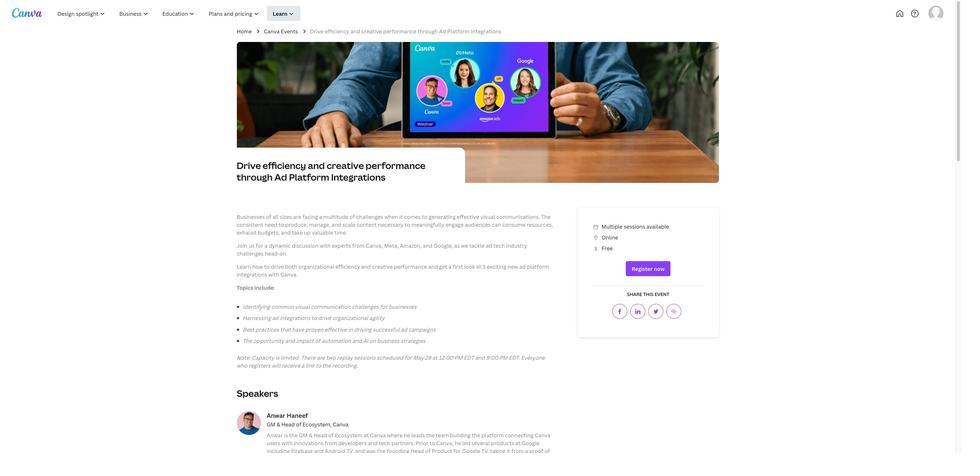 Task type: describe. For each thing, give the bounding box(es) containing it.
top level navigation element
[[51, 6, 326, 21]]



Task type: vqa. For each thing, say whether or not it's contained in the screenshot.
top level navigation element
yes



